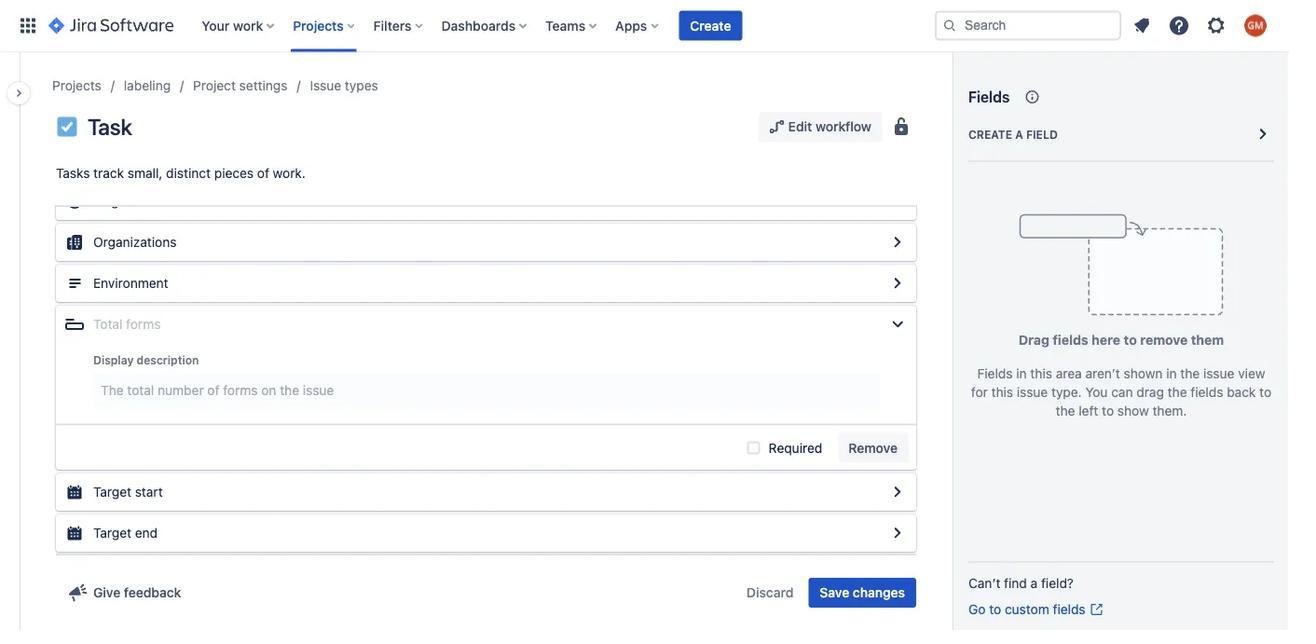 Task type: locate. For each thing, give the bounding box(es) containing it.
open field configuration image up open field configuration image
[[887, 190, 909, 213]]

this right for
[[991, 385, 1013, 400]]

fields
[[969, 88, 1010, 106], [977, 366, 1013, 381]]

remove button
[[837, 433, 909, 463]]

tasks
[[56, 165, 90, 181]]

to right go
[[989, 602, 1001, 617]]

target inside button
[[93, 484, 131, 500]]

organizations
[[93, 234, 177, 250]]

open field configuration image up close field configuration icon
[[887, 272, 909, 295]]

projects inside dropdown button
[[293, 18, 344, 33]]

projects up issue type icon
[[52, 78, 101, 93]]

original
[[93, 193, 140, 209]]

edit workflow button
[[758, 112, 883, 142]]

3 open field configuration image from the top
[[887, 481, 909, 503]]

0 horizontal spatial a
[[1015, 128, 1023, 141]]

go to custom fields
[[969, 602, 1086, 617]]

this left area at the right bottom
[[1031, 366, 1052, 381]]

target
[[93, 484, 131, 500], [93, 525, 131, 541]]

1 vertical spatial the
[[1168, 385, 1187, 400]]

the up them.
[[1168, 385, 1187, 400]]

save changes
[[820, 585, 905, 600]]

required
[[769, 440, 823, 455]]

aren't
[[1086, 366, 1120, 381]]

create inside "button"
[[690, 18, 731, 33]]

banner containing your work
[[0, 0, 1289, 52]]

open field configuration image inside original estimate button
[[887, 190, 909, 213]]

0 vertical spatial target
[[93, 484, 131, 500]]

display description
[[93, 354, 199, 367]]

2 open field configuration image from the top
[[887, 272, 909, 295]]

1 vertical spatial this
[[991, 385, 1013, 400]]

give feedback
[[93, 585, 181, 600]]

1 horizontal spatial projects
[[293, 18, 344, 33]]

projects up issue
[[293, 18, 344, 33]]

your work
[[202, 18, 263, 33]]

teams
[[545, 18, 586, 33]]

jira software image
[[48, 14, 174, 37], [48, 14, 174, 37]]

find
[[1004, 576, 1027, 591]]

a right find
[[1031, 576, 1038, 591]]

create a field
[[969, 128, 1058, 141]]

1 vertical spatial a
[[1031, 576, 1038, 591]]

them.
[[1153, 403, 1187, 419]]

0 horizontal spatial create
[[690, 18, 731, 33]]

issue
[[310, 78, 341, 93]]

0 horizontal spatial projects
[[52, 78, 101, 93]]

fields left the this link will be opened in a new tab icon
[[1053, 602, 1086, 617]]

0 vertical spatial create
[[690, 18, 731, 33]]

issue left the type.
[[1017, 385, 1048, 400]]

in down drag
[[1016, 366, 1027, 381]]

create right the apps dropdown button
[[690, 18, 731, 33]]

2 target from the top
[[93, 525, 131, 541]]

open field configuration image inside the target end 'button'
[[887, 522, 909, 544]]

save changes button
[[809, 578, 916, 608]]

1 vertical spatial target
[[93, 525, 131, 541]]

create left field
[[969, 128, 1012, 141]]

0 vertical spatial projects
[[293, 18, 344, 33]]

target inside 'button'
[[93, 525, 131, 541]]

organizations button
[[56, 224, 916, 261]]

this
[[1031, 366, 1052, 381], [991, 385, 1013, 400]]

1 vertical spatial fields
[[1191, 385, 1223, 400]]

estimate
[[143, 193, 195, 209]]

create
[[690, 18, 731, 33], [969, 128, 1012, 141]]

to down view
[[1260, 385, 1272, 400]]

dashboards
[[441, 18, 516, 33]]

issue types
[[310, 78, 378, 93]]

fields left back
[[1191, 385, 1223, 400]]

appswitcher icon image
[[17, 14, 39, 37]]

fields up area at the right bottom
[[1053, 332, 1089, 348]]

your profile and settings image
[[1245, 14, 1267, 37]]

target start button
[[56, 474, 916, 511]]

your work button
[[196, 11, 282, 41]]

fields left more information about the fields image
[[969, 88, 1010, 106]]

0 horizontal spatial issue
[[1017, 385, 1048, 400]]

fields for fields
[[969, 88, 1010, 106]]

fields inside fields in this area aren't shown in the issue view for this issue type. you can drag the fields back to the left to show them.
[[977, 366, 1013, 381]]

0 vertical spatial fields
[[969, 88, 1010, 106]]

issue
[[1204, 366, 1235, 381], [1017, 385, 1048, 400]]

open field configuration image inside target start button
[[887, 481, 909, 503]]

distinct
[[166, 165, 211, 181]]

1 open field configuration image from the top
[[887, 190, 909, 213]]

apps button
[[610, 11, 666, 41]]

notifications image
[[1131, 14, 1153, 37]]

the down them on the bottom of page
[[1181, 366, 1200, 381]]

in right shown
[[1166, 366, 1177, 381]]

apps
[[615, 18, 647, 33]]

open field configuration image
[[887, 231, 909, 254]]

open field configuration image up changes
[[887, 522, 909, 544]]

drag
[[1019, 332, 1050, 348]]

this link will be opened in a new tab image
[[1089, 602, 1104, 617]]

for
[[971, 385, 988, 400]]

type.
[[1052, 385, 1082, 400]]

you
[[1086, 385, 1108, 400]]

1 horizontal spatial issue
[[1204, 366, 1235, 381]]

open field configuration image down remove button
[[887, 481, 909, 503]]

settings image
[[1205, 14, 1228, 37]]

1 vertical spatial projects
[[52, 78, 101, 93]]

open field configuration image for estimate
[[887, 190, 909, 213]]

teams button
[[540, 11, 604, 41]]

1 horizontal spatial create
[[969, 128, 1012, 141]]

target left start
[[93, 484, 131, 500]]

target for target start
[[93, 484, 131, 500]]

custom
[[1005, 602, 1049, 617]]

4 open field configuration image from the top
[[887, 522, 909, 544]]

a
[[1015, 128, 1023, 141], [1031, 576, 1038, 591]]

0 vertical spatial a
[[1015, 128, 1023, 141]]

in
[[1016, 366, 1027, 381], [1166, 366, 1177, 381]]

total
[[93, 316, 122, 332]]

project settings link
[[193, 75, 288, 97]]

more information about the fields image
[[1021, 86, 1043, 108]]

project settings
[[193, 78, 288, 93]]

to
[[1124, 332, 1137, 348], [1260, 385, 1272, 400], [1102, 403, 1114, 419], [989, 602, 1001, 617]]

1 vertical spatial create
[[969, 128, 1012, 141]]

issue types link
[[310, 75, 378, 97]]

your
[[202, 18, 230, 33]]

start
[[135, 484, 163, 500]]

1 vertical spatial issue
[[1017, 385, 1048, 400]]

fields for fields in this area aren't shown in the issue view for this issue type. you can drag the fields back to the left to show them.
[[977, 366, 1013, 381]]

them
[[1191, 332, 1224, 348]]

target left end
[[93, 525, 131, 541]]

display
[[93, 354, 134, 367]]

0 horizontal spatial this
[[991, 385, 1013, 400]]

0 horizontal spatial in
[[1016, 366, 1027, 381]]

open field configuration image
[[887, 190, 909, 213], [887, 272, 909, 295], [887, 481, 909, 503], [887, 522, 909, 544]]

1 vertical spatial fields
[[977, 366, 1013, 381]]

the down the type.
[[1056, 403, 1075, 419]]

description
[[137, 354, 199, 367]]

1 target from the top
[[93, 484, 131, 500]]

fields
[[1053, 332, 1089, 348], [1191, 385, 1223, 400], [1053, 602, 1086, 617]]

discard
[[747, 585, 794, 600]]

1 horizontal spatial this
[[1031, 366, 1052, 381]]

pieces
[[214, 165, 254, 181]]

target end button
[[56, 515, 916, 552]]

labeling
[[124, 78, 171, 93]]

a left field
[[1015, 128, 1023, 141]]

of
[[257, 165, 269, 181]]

banner
[[0, 0, 1289, 52]]

projects for projects link
[[52, 78, 101, 93]]

filters
[[373, 18, 412, 33]]

save
[[820, 585, 849, 600]]

projects button
[[287, 11, 362, 41]]

fields up for
[[977, 366, 1013, 381]]

create for create a field
[[969, 128, 1012, 141]]

issue up back
[[1204, 366, 1235, 381]]

workflow
[[816, 119, 872, 134]]

the
[[1181, 366, 1200, 381], [1168, 385, 1187, 400], [1056, 403, 1075, 419]]

1 horizontal spatial in
[[1166, 366, 1177, 381]]

projects for projects dropdown button
[[293, 18, 344, 33]]

0 vertical spatial the
[[1181, 366, 1200, 381]]



Task type: describe. For each thing, give the bounding box(es) containing it.
1 horizontal spatial a
[[1031, 576, 1038, 591]]

no restrictions image
[[890, 116, 913, 138]]

0 vertical spatial fields
[[1053, 332, 1089, 348]]

filters button
[[368, 11, 430, 41]]

work.
[[273, 165, 306, 181]]

create for create
[[690, 18, 731, 33]]

to right here at the bottom right of the page
[[1124, 332, 1137, 348]]

work
[[233, 18, 263, 33]]

target end
[[93, 525, 158, 541]]

go to custom fields link
[[969, 600, 1104, 619]]

track
[[93, 165, 124, 181]]

give
[[93, 585, 120, 600]]

original estimate
[[93, 193, 195, 209]]

help image
[[1168, 14, 1190, 37]]

can
[[1111, 385, 1133, 400]]

2 vertical spatial the
[[1056, 403, 1075, 419]]

target for target end
[[93, 525, 131, 541]]

1 in from the left
[[1016, 366, 1027, 381]]

discard button
[[735, 578, 805, 608]]

issue type icon image
[[56, 116, 78, 138]]

left
[[1079, 403, 1099, 419]]

forms
[[126, 316, 161, 332]]

target start
[[93, 484, 163, 500]]

area
[[1056, 366, 1082, 381]]

remove
[[849, 440, 898, 455]]

open field configuration image for end
[[887, 522, 909, 544]]

sidebar navigation image
[[0, 75, 41, 112]]

changes
[[853, 585, 905, 600]]

open field configuration image for start
[[887, 481, 909, 503]]

projects link
[[52, 75, 101, 97]]

can't find a field?
[[969, 576, 1074, 591]]

remove
[[1140, 332, 1188, 348]]

environment button
[[56, 265, 916, 302]]

small,
[[128, 165, 163, 181]]

give feedback button
[[56, 578, 192, 608]]

total forms
[[93, 316, 161, 332]]

feedback
[[124, 585, 181, 600]]

0 vertical spatial this
[[1031, 366, 1052, 381]]

edit
[[788, 119, 812, 134]]

end
[[135, 525, 158, 541]]

view
[[1238, 366, 1265, 381]]

Display description field
[[95, 373, 877, 407]]

here
[[1092, 332, 1121, 348]]

project
[[193, 78, 236, 93]]

search image
[[942, 18, 957, 33]]

drag fields here to remove them
[[1019, 332, 1224, 348]]

settings
[[239, 78, 288, 93]]

2 in from the left
[[1166, 366, 1177, 381]]

dashboards button
[[436, 11, 534, 41]]

can't
[[969, 576, 1001, 591]]

to right left
[[1102, 403, 1114, 419]]

types
[[345, 78, 378, 93]]

show
[[1118, 403, 1149, 419]]

Search field
[[935, 11, 1121, 41]]

0 vertical spatial issue
[[1204, 366, 1235, 381]]

task
[[88, 114, 132, 140]]

create button
[[679, 11, 742, 41]]

back
[[1227, 385, 1256, 400]]

labeling link
[[124, 75, 171, 97]]

2 vertical spatial fields
[[1053, 602, 1086, 617]]

fields in this area aren't shown in the issue view for this issue type. you can drag the fields back to the left to show them.
[[971, 366, 1272, 419]]

open field configuration image inside environment button
[[887, 272, 909, 295]]

tasks track small, distinct pieces of work.
[[56, 165, 306, 181]]

fields inside fields in this area aren't shown in the issue view for this issue type. you can drag the fields back to the left to show them.
[[1191, 385, 1223, 400]]

original estimate button
[[56, 183, 916, 220]]

drag
[[1137, 385, 1164, 400]]

edit workflow
[[788, 119, 872, 134]]

field?
[[1041, 576, 1074, 591]]

shown
[[1124, 366, 1163, 381]]

go
[[969, 602, 986, 617]]

field
[[1026, 128, 1058, 141]]

primary element
[[11, 0, 935, 52]]

environment
[[93, 275, 168, 291]]

close field configuration image
[[887, 313, 909, 336]]



Task type: vqa. For each thing, say whether or not it's contained in the screenshot.
across
no



